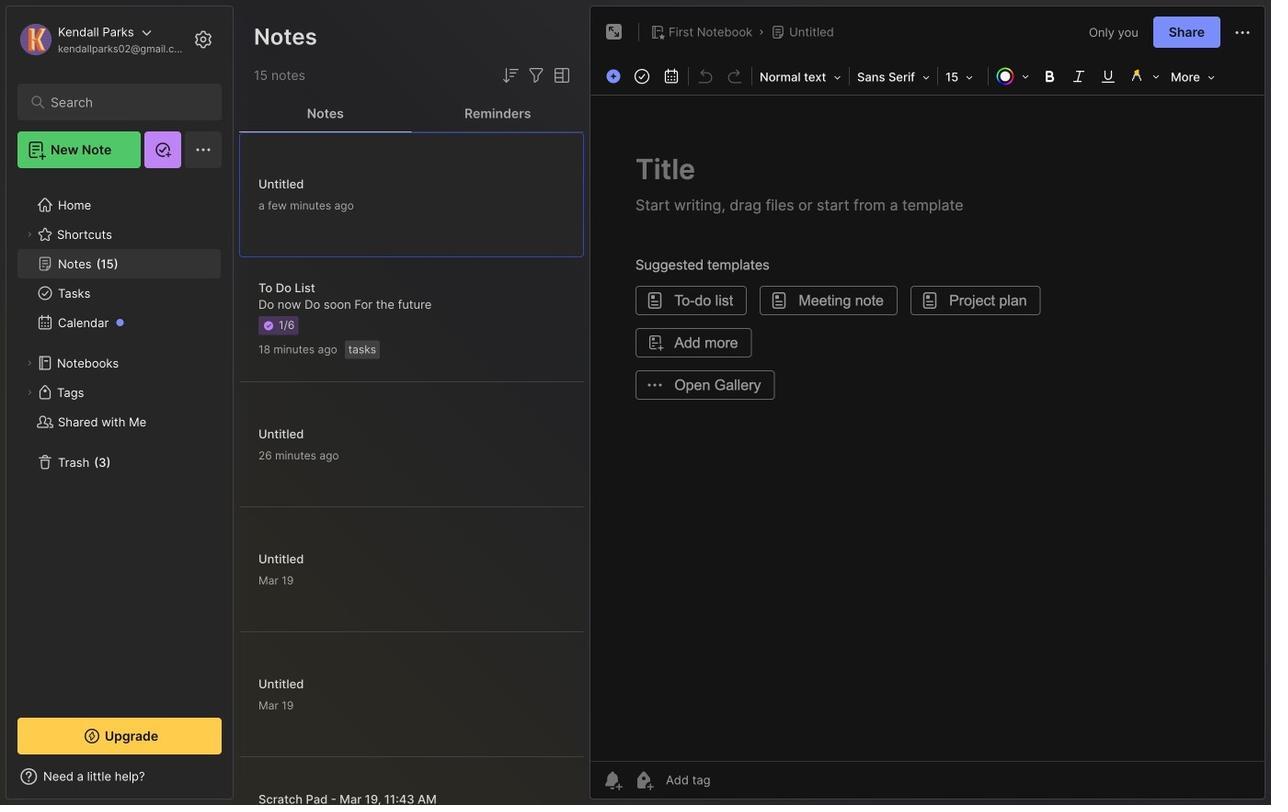 Task type: describe. For each thing, give the bounding box(es) containing it.
italic image
[[1066, 63, 1092, 89]]

Search text field
[[51, 94, 197, 111]]

add filters image
[[525, 64, 547, 86]]

expand note image
[[604, 21, 626, 43]]

Font size field
[[940, 64, 986, 90]]

Heading level field
[[754, 64, 847, 90]]

main element
[[0, 0, 239, 806]]

calendar event image
[[659, 63, 684, 89]]

note window element
[[590, 6, 1266, 805]]

underline image
[[1096, 63, 1122, 89]]

Sort options field
[[500, 64, 522, 86]]

More actions field
[[1232, 21, 1254, 44]]

add tag image
[[633, 770, 655, 792]]

Add tag field
[[664, 773, 802, 789]]



Task type: vqa. For each thing, say whether or not it's contained in the screenshot.
search field
yes



Task type: locate. For each thing, give the bounding box(es) containing it.
add a reminder image
[[602, 770, 624, 792]]

expand tags image
[[24, 387, 35, 398]]

click to collapse image
[[232, 772, 246, 794]]

Add filters field
[[525, 64, 547, 86]]

tab list
[[239, 96, 584, 132]]

Account field
[[17, 21, 188, 58]]

Highlight field
[[1123, 63, 1166, 89]]

bold image
[[1037, 63, 1063, 89]]

Insert field
[[602, 64, 627, 88]]

none search field inside main element
[[51, 91, 197, 113]]

Font color field
[[991, 63, 1035, 89]]

None search field
[[51, 91, 197, 113]]

settings image
[[192, 29, 214, 51]]

View options field
[[547, 64, 573, 86]]

task image
[[629, 63, 655, 89]]

WHAT'S NEW field
[[6, 763, 233, 792]]

Font family field
[[852, 64, 936, 90]]

expand notebooks image
[[24, 358, 35, 369]]

tree inside main element
[[6, 179, 233, 702]]

more actions image
[[1232, 22, 1254, 44]]

Note Editor text field
[[591, 95, 1265, 762]]

More field
[[1166, 64, 1221, 90]]

tree
[[6, 179, 233, 702]]



